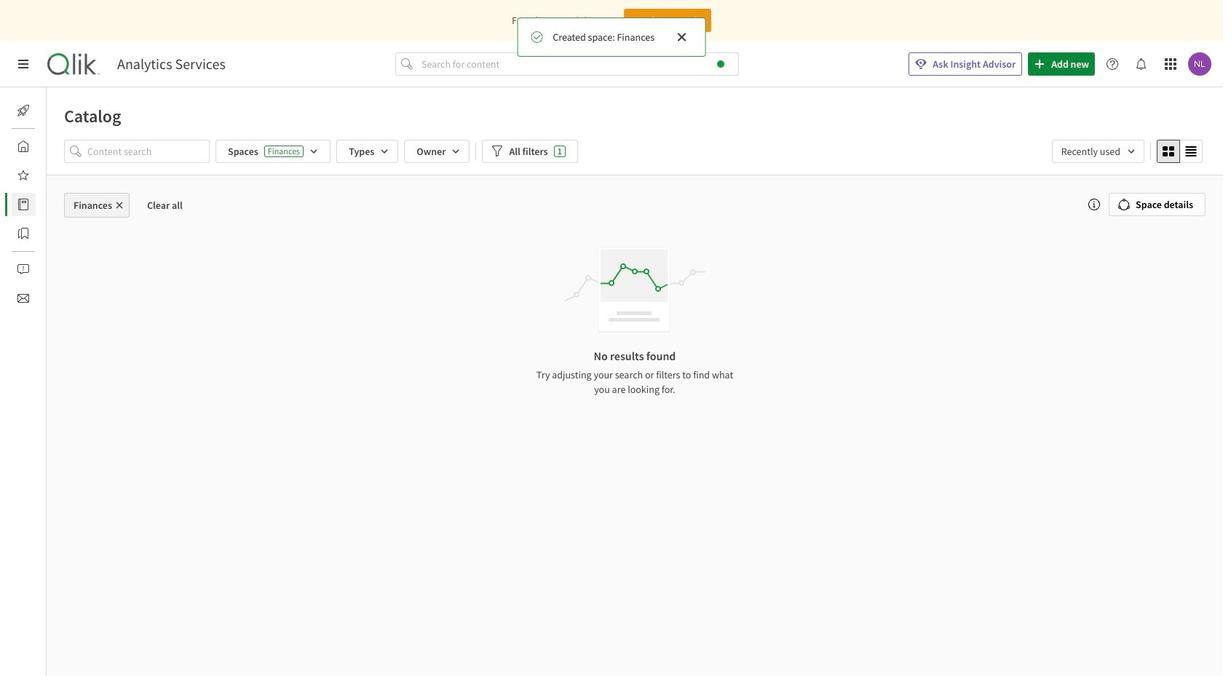 Task type: describe. For each thing, give the bounding box(es) containing it.
none field inside filters region
[[1052, 140, 1145, 163]]

home badge image
[[718, 60, 725, 68]]

subscriptions image
[[17, 293, 29, 305]]

catalog image
[[17, 199, 29, 211]]

filters region
[[47, 137, 1224, 175]]

noah lott image
[[1189, 52, 1212, 76]]

navigation pane element
[[0, 93, 47, 316]]

getting started image
[[17, 105, 29, 117]]

collections image
[[17, 228, 29, 240]]

open sidebar menu image
[[17, 58, 29, 70]]

tile view image
[[1163, 146, 1175, 157]]



Task type: locate. For each thing, give the bounding box(es) containing it.
list view image
[[1186, 146, 1198, 157]]

alert
[[518, 17, 706, 57]]

home image
[[17, 141, 29, 152]]

switch view group
[[1158, 140, 1203, 163]]

Search for content text field
[[419, 52, 739, 76]]

favorites image
[[17, 170, 29, 181]]

None field
[[1052, 140, 1145, 163]]

analytics services element
[[117, 55, 226, 73]]

Content search text field
[[87, 140, 210, 163]]

alerts image
[[17, 264, 29, 275]]



Task type: vqa. For each thing, say whether or not it's contained in the screenshot.
Subscriptions "image"
yes



